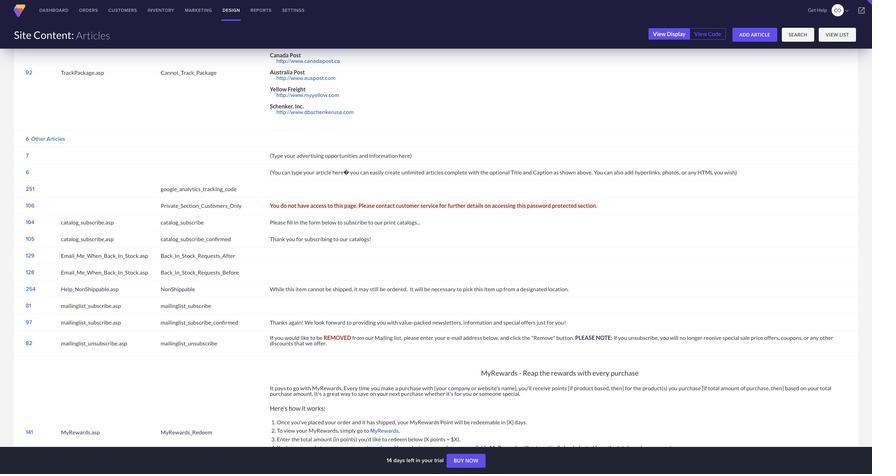 Task type: vqa. For each thing, say whether or not it's contained in the screenshot.
help_outline inside the Display Begin Date help_outline
no



Task type: locate. For each thing, give the bounding box(es) containing it.
amount left of
[[721, 386, 740, 392]]

post down http://www.dhl.com
[[290, 52, 301, 59]]

106 link
[[26, 202, 35, 210]]

dashboard
[[39, 7, 69, 14]]

1 mailinglist_subscribe.asp from the top
[[61, 303, 121, 309]]

purchase,
[[747, 386, 770, 392]]

1 horizontal spatial from
[[504, 286, 515, 293]]

coupons,
[[781, 335, 803, 342]]

you right the it's
[[463, 391, 472, 398]]

special left 'sale'
[[723, 335, 739, 342]]

2 horizontal spatial in
[[501, 420, 506, 426]]

you up the "mailing" on the bottom left
[[377, 320, 386, 326]]

http://www.auspost.com link
[[276, 74, 336, 82]]

2 if from the left
[[614, 335, 617, 342]]

for right service
[[439, 203, 447, 209]]

view inside view display link
[[653, 31, 666, 37]]

below
[[322, 219, 336, 226], [408, 437, 423, 443]]

1 horizontal spatial then]
[[771, 386, 784, 392]]

any left html
[[688, 169, 697, 176]]

0 vertical spatial 6
[[26, 136, 29, 142]]

email_me_when_back_in_stock.asp for 128
[[61, 269, 148, 276]]

reports
[[250, 7, 272, 14]]

0 vertical spatial information
[[369, 152, 398, 159]]

1 vertical spatial amount.
[[653, 445, 673, 452]]

like up purchase.
[[373, 437, 381, 443]]

please left the fill
[[270, 219, 286, 226]]

mailing
[[375, 335, 393, 342]]

value-
[[399, 320, 414, 326]]

code
[[708, 31, 721, 37]]

if right note:
[[614, 335, 617, 342]]

for right the it's
[[455, 391, 462, 398]]

price
[[751, 335, 763, 342]]

view left code
[[694, 31, 707, 37]]

any left other
[[810, 335, 819, 342]]

2 [if from the left
[[702, 386, 707, 392]]

1 horizontal spatial can
[[360, 169, 369, 176]]

amount.
[[293, 391, 313, 398], [653, 445, 673, 452]]

0 horizontal spatial receive
[[533, 386, 551, 392]]

articles inside site content: articles
[[76, 29, 110, 41]]

http://www.dhl.com
[[276, 40, 324, 48]]

0 horizontal spatial view
[[653, 31, 666, 37]]

points inside it pays to go with myrewards. every time you make a purchase with [your company or website's name], you'll receive points [if product based, then] for the product(s) you purchase [if total amount of purchase, then] based on your total purchase amount. it's a great way to save on your next purchase whether it's for you or someone special.
[[552, 386, 567, 392]]

please
[[404, 335, 419, 342]]

with left 'value-'
[[387, 320, 398, 326]]

2 horizontal spatial can
[[604, 169, 613, 176]]

catalog_subscribe_confirmed
[[161, 236, 231, 243]]

from
[[504, 286, 515, 293], [352, 335, 364, 342], [595, 445, 607, 452]]

1 vertical spatial amount
[[313, 437, 332, 443]]

1 horizontal spatial shipped,
[[376, 420, 397, 426]]

1 vertical spatial special
[[723, 335, 739, 342]]

1 vertical spatial below
[[408, 437, 423, 443]]

to right the access
[[328, 203, 333, 209]]

if inside if you unsubscribe, you will no longer receive special sale price offers, coupons, or any other discounts that we offer.
[[614, 335, 617, 342]]

item left cannot
[[296, 286, 307, 293]]

view for view list
[[826, 32, 839, 38]]

0 vertical spatial points
[[552, 386, 567, 392]]

1 horizontal spatial amount.
[[653, 445, 673, 452]]

1 horizontal spatial a
[[395, 386, 398, 392]]

0 horizontal spatial next
[[358, 445, 369, 452]]

our left catalogs!
[[340, 236, 348, 243]]

view inside "view list" link
[[826, 32, 839, 38]]

0 vertical spatial catalog_subscribe.asp
[[61, 219, 114, 226]]

1 then] from the left
[[611, 386, 624, 392]]

inventory
[[148, 7, 174, 14]]

dashboard link
[[34, 0, 74, 21]]

0 horizontal spatial amount
[[313, 437, 332, 443]]

articles for site content: articles
[[76, 29, 110, 41]]

canada post http://www.canadapost.ca
[[270, 52, 340, 65]]

special up click
[[504, 320, 520, 326]]

purchase inside once you've placed your order and it has shipped, your myrewards point will be redeemable in [x] days. to view your myrewards, simply go to myrewards . enter the total amount (in points) you'd like to redeem below (x points = $x). you're now ready to save on your next purchase. upon placing your order, your available myrewards will automatically be deducted from the total purchase amount.
[[630, 445, 652, 452]]

0 horizontal spatial information
[[369, 152, 398, 159]]

1 vertical spatial save
[[326, 445, 337, 452]]

1 vertical spatial in
[[501, 420, 506, 426]]

catalog_subscribe.asp
[[61, 219, 114, 226], [61, 236, 114, 243]]

2 horizontal spatial it
[[362, 420, 366, 426]]

and up simply
[[352, 420, 361, 426]]

no
[[680, 335, 686, 342]]

information up address
[[463, 320, 492, 326]]

6 down 7 link
[[26, 168, 29, 176]]

will left automatically
[[520, 445, 529, 452]]

add
[[625, 169, 634, 176]]

you right above.
[[594, 169, 603, 176]]

type
[[292, 169, 302, 176]]

0 vertical spatial articles
[[76, 29, 110, 41]]

it for while this item cannot be shipped, it may still be ordered.  it will be necessary to pick this item up from a designated location.
[[354, 286, 358, 293]]

1 vertical spatial post
[[294, 69, 305, 76]]

1 horizontal spatial save
[[358, 391, 369, 398]]

not
[[288, 203, 296, 209]]

0 horizontal spatial any
[[688, 169, 697, 176]]

1 horizontal spatial below
[[408, 437, 423, 443]]

on left make
[[370, 391, 376, 398]]

0 horizontal spatial can
[[282, 169, 290, 176]]

or right photos,
[[682, 169, 687, 176]]

0 horizontal spatial save
[[326, 445, 337, 452]]

(in
[[333, 437, 339, 443]]

next inside it pays to go with myrewards. every time you make a purchase with [your company or website's name], you'll receive points [if product based, then] for the product(s) you purchase [if total amount of purchase, then] based on your total purchase amount. it's a great way to save on your next purchase whether it's for you or someone special.
[[389, 391, 400, 398]]

2 horizontal spatial view
[[826, 32, 839, 38]]

enter
[[277, 437, 290, 443]]

http://www.dbschenkerusa.com link
[[276, 108, 354, 116]]

on
[[485, 203, 491, 209], [801, 386, 807, 392], [370, 391, 376, 398], [338, 445, 345, 452]]

works:
[[307, 405, 325, 413]]

from right up
[[504, 286, 515, 293]]

just
[[537, 320, 546, 326]]

1 vertical spatial any
[[810, 335, 819, 342]]

 link
[[851, 0, 872, 21]]

a right make
[[395, 386, 398, 392]]

name],
[[501, 386, 518, 392]]

6 left other at the top left of page
[[26, 136, 29, 142]]

1 horizontal spatial you
[[594, 169, 603, 176]]

a
[[516, 286, 519, 293], [395, 386, 398, 392], [323, 391, 326, 398]]

our left the print
[[374, 219, 383, 226]]

to right ready
[[320, 445, 325, 452]]

receive inside it pays to go with myrewards. every time you make a purchase with [your company or website's name], you'll receive points [if product based, then] for the product(s) you purchase [if total amount of purchase, then] based on your total purchase amount. it's a great way to save on your next purchase whether it's for you or someone special.
[[533, 386, 551, 392]]

will left no
[[670, 335, 679, 342]]

0 vertical spatial it
[[354, 286, 358, 293]]

go right pays on the bottom
[[293, 386, 299, 392]]

0 vertical spatial email_me_when_back_in_stock.asp
[[61, 253, 148, 259]]

with right complete
[[469, 169, 479, 176]]

2 mailinglist_subscribe.asp from the top
[[61, 320, 121, 326]]

view left list
[[826, 32, 839, 38]]

0 horizontal spatial item
[[296, 286, 307, 293]]

105
[[26, 235, 35, 243]]

2 horizontal spatial our
[[374, 219, 383, 226]]

form
[[309, 219, 321, 226]]

the inside it pays to go with myrewards. every time you make a purchase with [your company or website's name], you'll receive points [if product based, then] for the product(s) you purchase [if total amount of purchase, then] based on your total purchase amount. it's a great way to save on your next purchase whether it's for you or someone special.
[[633, 386, 642, 392]]

0 vertical spatial special
[[504, 320, 520, 326]]

post for http://www.auspost.com
[[294, 69, 305, 76]]

yellow freight http://www.myyellow.com
[[270, 86, 339, 99]]

0 horizontal spatial like
[[301, 335, 309, 342]]

6 for 6
[[26, 168, 29, 176]]

0 horizontal spatial articles
[[47, 135, 65, 143]]

shipped, up myrewards link
[[376, 420, 397, 426]]

you right here�
[[350, 169, 359, 176]]

2 horizontal spatial from
[[595, 445, 607, 452]]

the left product(s) at bottom right
[[633, 386, 642, 392]]

look
[[314, 320, 325, 326]]

1 email_me_when_back_in_stock.asp from the top
[[61, 253, 148, 259]]

0 horizontal spatial then]
[[611, 386, 624, 392]]

yellow
[[270, 86, 287, 93]]

view list
[[826, 32, 849, 38]]

myrewards down [x]
[[490, 445, 519, 452]]

1 catalog_subscribe.asp from the top
[[61, 219, 114, 226]]

2 vertical spatial it
[[362, 420, 366, 426]]

print
[[384, 219, 396, 226]]

like right would
[[301, 335, 309, 342]]

our
[[374, 219, 383, 226], [340, 236, 348, 243], [365, 335, 374, 342]]

amount. inside once you've placed your order and it has shipped, your myrewards point will be redeemable in [x] days. to view your myrewards, simply go to myrewards . enter the total amount (in points) you'd like to redeem below (x points = $x). you're now ready to save on your next purchase. upon placing your order, your available myrewards will automatically be deducted from the total purchase amount.
[[653, 445, 673, 452]]

further
[[448, 203, 466, 209]]

with left it's
[[300, 386, 311, 392]]

orders
[[79, 7, 98, 14]]

you'd
[[358, 437, 371, 443]]

item
[[296, 286, 307, 293], [484, 286, 495, 293]]

on down (in
[[338, 445, 345, 452]]

mailinglist_subscribe.asp up the 'mailinglist_unsubscribe.asp'
[[61, 320, 121, 326]]

search
[[789, 32, 808, 38]]

$x).
[[451, 437, 461, 443]]

mailinglist_subscribe.asp
[[61, 303, 121, 309], [61, 320, 121, 326]]

view list link
[[819, 28, 856, 42]]

2 6 from the top
[[26, 168, 29, 176]]

1 if from the left
[[270, 335, 274, 342]]

1 vertical spatial mailinglist_subscribe.asp
[[61, 320, 121, 326]]

be right we
[[317, 335, 323, 342]]

item left up
[[484, 286, 495, 293]]

you left do
[[270, 203, 279, 209]]

this left page.
[[334, 203, 343, 209]]

1 horizontal spatial it
[[354, 286, 358, 293]]

marketing
[[185, 7, 212, 14]]

the right deducted at the right of page
[[608, 445, 616, 452]]

1 vertical spatial 6
[[26, 168, 29, 176]]

or right company
[[471, 386, 477, 392]]

1 horizontal spatial go
[[357, 428, 363, 434]]

enter
[[420, 335, 434, 342]]

(you
[[270, 169, 281, 176]]

1 vertical spatial shipped,
[[376, 420, 397, 426]]

buy now
[[454, 459, 479, 465]]

add
[[740, 32, 750, 38]]

with up product
[[578, 370, 591, 378]]

protected
[[552, 203, 577, 209]]

post inside the australia post http://www.auspost.com
[[294, 69, 305, 76]]

automatically
[[530, 445, 563, 452]]

our left the "mailing" on the bottom left
[[365, 335, 374, 342]]

1 vertical spatial points
[[430, 437, 446, 443]]

1 horizontal spatial amount
[[721, 386, 740, 392]]

view for view display
[[653, 31, 666, 37]]

6 inside 6 other articles
[[26, 136, 29, 142]]

can left "also"
[[604, 169, 613, 176]]

article
[[316, 169, 331, 176]]

email_me_when_back_in_stock.asp for 129
[[61, 253, 148, 259]]

special.
[[503, 391, 520, 398]]

1 vertical spatial go
[[357, 428, 363, 434]]

a left designated
[[516, 286, 519, 293]]

then] left based
[[771, 386, 784, 392]]

1 vertical spatial our
[[340, 236, 348, 243]]

1 horizontal spatial item
[[484, 286, 495, 293]]

you'll
[[519, 386, 532, 392]]

0 horizontal spatial from
[[352, 335, 364, 342]]

like inside once you've placed your order and it has shipped, your myrewards point will be redeemable in [x] days. to view your myrewards, simply go to myrewards . enter the total amount (in points) you'd like to redeem below (x points = $x). you're now ready to save on your next purchase. upon placing your order, your available myrewards will automatically be deducted from the total purchase amount.
[[373, 437, 381, 443]]

below right the form
[[322, 219, 336, 226]]

0 horizontal spatial [if
[[568, 386, 573, 392]]

schenker, inc. http://www.dbschenkerusa.com
[[270, 103, 354, 116]]

1 vertical spatial from
[[352, 335, 364, 342]]

designated
[[520, 286, 547, 293]]

shipped, inside once you've placed your order and it has shipped, your myrewards point will be redeemable in [x] days. to view your myrewards, simply go to myrewards . enter the total amount (in points) you'd like to redeem below (x points = $x). you're now ready to save on your next purchase. upon placing your order, your available myrewards will automatically be deducted from the total purchase amount.
[[376, 420, 397, 426]]

save
[[358, 391, 369, 398], [326, 445, 337, 452]]

and right title
[[523, 169, 532, 176]]

we
[[305, 320, 313, 326]]

unsubscribe,
[[628, 335, 659, 342]]

post inside the canada post http://www.canadapost.ca
[[290, 52, 301, 59]]

1 item from the left
[[296, 286, 307, 293]]

0 vertical spatial amount
[[721, 386, 740, 392]]

with
[[469, 169, 479, 176], [387, 320, 398, 326], [578, 370, 591, 378], [300, 386, 311, 392], [422, 386, 433, 392]]

post down http://www.canadapost.ca
[[294, 69, 305, 76]]

the left the optional
[[480, 169, 489, 176]]

points inside once you've placed your order and it has shipped, your myrewards point will be redeemable in [x] days. to view your myrewards, simply go to myrewards . enter the total amount (in points) you'd like to redeem below (x points = $x). you're now ready to save on your next purchase. upon placing your order, your available myrewards will automatically be deducted from the total purchase amount.
[[430, 437, 446, 443]]

time
[[359, 386, 370, 392]]

if down thanks
[[270, 335, 274, 342]]

141
[[26, 429, 33, 437]]

thanks again! we look forward to providing you with value-packed newsletters, information and special offers just for you!
[[270, 320, 566, 326]]

1 vertical spatial receive
[[533, 386, 551, 392]]

0 horizontal spatial if
[[270, 335, 274, 342]]

the right reap
[[540, 370, 550, 378]]

amount. inside it pays to go with myrewards. every time you make a purchase with [your company or website's name], you'll receive points [if product based, then] for the product(s) you purchase [if total amount of purchase, then] based on your total purchase amount. it's a great way to save on your next purchase whether it's for you or someone special.
[[293, 391, 313, 398]]

removed
[[324, 335, 351, 342]]

0 vertical spatial any
[[688, 169, 697, 176]]

14 days left in your trial
[[387, 457, 445, 465]]

points)
[[340, 437, 357, 443]]

in right the fill
[[294, 219, 299, 226]]

0 vertical spatial save
[[358, 391, 369, 398]]

save down (in
[[326, 445, 337, 452]]

it inside once you've placed your order and it has shipped, your myrewards point will be redeemable in [x] days. to view your myrewards, simply go to myrewards . enter the total amount (in points) you'd like to redeem below (x points = $x). you're now ready to save on your next purchase. upon placing your order, your available myrewards will automatically be deducted from the total purchase amount.
[[362, 420, 366, 426]]

2 catalog_subscribe.asp from the top
[[61, 236, 114, 243]]

from right deducted at the right of page
[[595, 445, 607, 452]]

1 horizontal spatial any
[[810, 335, 819, 342]]

view for view code
[[694, 31, 707, 37]]

receive right longer
[[704, 335, 722, 342]]

on inside once you've placed your order and it has shipped, your myrewards point will be redeemable in [x] days. to view your myrewards, simply go to myrewards . enter the total amount (in points) you'd like to redeem below (x points = $x). you're now ready to save on your next purchase. upon placing your order, your available myrewards will automatically be deducted from the total purchase amount.
[[338, 445, 345, 452]]

you left no
[[660, 335, 669, 342]]

get
[[808, 7, 816, 13]]

6 for 6 other articles
[[26, 136, 29, 142]]

to right pays on the bottom
[[287, 386, 292, 392]]

0 vertical spatial below
[[322, 219, 336, 226]]

articles for 6 other articles
[[47, 135, 65, 143]]

photos,
[[662, 169, 681, 176]]

will right the point
[[454, 420, 463, 426]]

2 email_me_when_back_in_stock.asp from the top
[[61, 269, 148, 276]]

1 vertical spatial like
[[373, 437, 381, 443]]

0 vertical spatial post
[[290, 52, 301, 59]]

0 vertical spatial you
[[594, 169, 603, 176]]

0 vertical spatial mailinglist_subscribe.asp
[[61, 303, 121, 309]]

your down the you've
[[296, 428, 308, 434]]

1 horizontal spatial next
[[389, 391, 400, 398]]

0 vertical spatial please
[[359, 203, 375, 209]]

0 vertical spatial shipped,
[[333, 286, 353, 293]]

post for http://www.canadapost.ca
[[290, 52, 301, 59]]

your down (x
[[427, 445, 438, 452]]

for right just
[[547, 320, 554, 326]]

and left click
[[500, 335, 509, 342]]

0 horizontal spatial in
[[294, 219, 299, 226]]

1 vertical spatial articles
[[47, 135, 65, 143]]

1 6 from the top
[[26, 136, 29, 142]]

any inside if you unsubscribe, you will no longer receive special sale price offers, coupons, or any other discounts that we offer.
[[810, 335, 819, 342]]

how
[[289, 405, 301, 413]]

go inside it pays to go with myrewards. every time you make a purchase with [your company or website's name], you'll receive points [if product based, then] for the product(s) you purchase [if total amount of purchase, then] based on your total purchase amount. it's a great way to save on your next purchase whether it's for you or someone special.
[[293, 386, 299, 392]]

1 horizontal spatial [if
[[702, 386, 707, 392]]

view inside view code 'link'
[[694, 31, 707, 37]]

or right the coupons,
[[804, 335, 809, 342]]

1 vertical spatial you
[[270, 203, 279, 209]]

deducted
[[571, 445, 594, 452]]

1 horizontal spatial our
[[365, 335, 374, 342]]

co
[[834, 7, 842, 13]]

141 link
[[26, 429, 33, 437]]

(x
[[424, 437, 429, 443]]

0 horizontal spatial points
[[430, 437, 446, 443]]

0 vertical spatial next
[[389, 391, 400, 398]]

or inside if you unsubscribe, you will no longer receive special sale price offers, coupons, or any other discounts that we offer.
[[804, 335, 809, 342]]

mailinglist_subscribe.asp for 81
[[61, 303, 121, 309]]

2 then] from the left
[[771, 386, 784, 392]]

can
[[282, 169, 290, 176], [360, 169, 369, 176], [604, 169, 613, 176]]

0 horizontal spatial amount.
[[293, 391, 313, 398]]

amount
[[721, 386, 740, 392], [313, 437, 332, 443]]

1 horizontal spatial points
[[552, 386, 567, 392]]

1 vertical spatial catalog_subscribe.asp
[[61, 236, 114, 243]]

receive inside if you unsubscribe, you will no longer receive special sale price offers, coupons, or any other discounts that we offer.
[[704, 335, 722, 342]]

2 vertical spatial our
[[365, 335, 374, 342]]

a right it's
[[323, 391, 326, 398]]

1 horizontal spatial receive
[[704, 335, 722, 342]]

0 vertical spatial go
[[293, 386, 299, 392]]

redeem
[[388, 437, 407, 443]]

1 vertical spatial it
[[302, 405, 306, 413]]

http://www.canadapost.ca
[[276, 57, 340, 65]]

129 link
[[26, 252, 34, 260]]

1 horizontal spatial articles
[[76, 29, 110, 41]]

you right thank
[[286, 236, 295, 243]]

1 horizontal spatial view
[[694, 31, 707, 37]]

0 vertical spatial amount.
[[293, 391, 313, 398]]

1 horizontal spatial if
[[614, 335, 617, 342]]

0 vertical spatial receive
[[704, 335, 722, 342]]

-
[[519, 370, 522, 378]]



Task type: describe. For each thing, give the bounding box(es) containing it.
amount inside it pays to go with myrewards. every time you make a purchase with [your company or website's name], you'll receive points [if product based, then] for the product(s) you purchase [if total amount of purchase, then] based on your total purchase amount. it's a great way to save on your next purchase whether it's for you or someone special.
[[721, 386, 740, 392]]

redeemable
[[471, 420, 500, 426]]

to left pick
[[457, 286, 462, 293]]

great
[[327, 391, 340, 398]]

254
[[26, 285, 36, 293]]

1 horizontal spatial in
[[416, 457, 420, 465]]

you right time
[[371, 386, 380, 392]]

site content: articles
[[14, 29, 110, 41]]

google_analytics_tracking_code
[[161, 186, 237, 192]]

catalog_subscribe.asp for 105
[[61, 236, 114, 243]]

myrewards up the name],
[[481, 370, 518, 378]]

schenker,
[[270, 103, 294, 110]]

receipt_top
[[161, 3, 190, 9]]

australia
[[270, 69, 293, 76]]

up
[[496, 286, 502, 293]]

now
[[294, 445, 304, 452]]

view display
[[653, 31, 686, 37]]

(type
[[270, 152, 283, 159]]

the up 'now'
[[292, 437, 300, 443]]

pick
[[463, 286, 473, 293]]

you do not have access to this page. please contact customer service for further details on accessing this password protected section.
[[270, 203, 597, 209]]

your right the (type
[[284, 152, 296, 159]]

0 horizontal spatial below
[[322, 219, 336, 226]]

0 horizontal spatial it
[[302, 405, 306, 413]]

97 link
[[26, 319, 32, 327]]

6 other articles
[[26, 135, 65, 143]]

you left would
[[275, 335, 284, 342]]

next inside once you've placed your order and it has shipped, your myrewards point will be redeemable in [x] days. to view your myrewards, simply go to myrewards . enter the total amount (in points) you'd like to redeem below (x points = $x). you're now ready to save on your next purchase. upon placing your order, your available myrewards will automatically be deducted from the total purchase amount.
[[358, 445, 369, 452]]

do
[[281, 203, 287, 209]]

receipt.asp
[[61, 3, 89, 9]]

or left someone at the bottom right
[[473, 391, 478, 398]]

on right based
[[801, 386, 807, 392]]

necessary
[[431, 286, 456, 293]]

button.
[[557, 335, 574, 342]]

1 [if from the left
[[568, 386, 573, 392]]

site
[[14, 29, 32, 41]]

your left trial
[[422, 457, 433, 465]]

to right way on the bottom of the page
[[352, 391, 357, 398]]

reap
[[523, 370, 538, 378]]

mailinglist_subscribe
[[161, 303, 211, 309]]

will inside if you unsubscribe, you will no longer receive special sale price offers, coupons, or any other discounts that we offer.
[[670, 335, 679, 342]]

opportunities
[[325, 152, 358, 159]]

still
[[370, 286, 379, 293]]

it for once you've placed your order and it has shipped, your myrewards point will be redeemable in [x] days. to view your myrewards, simply go to myrewards . enter the total amount (in points) you'd like to redeem below (x points = $x). you're now ready to save on your next purchase. upon placing your order, your available myrewards will automatically be deducted from the total purchase amount.
[[362, 420, 366, 426]]

your down points)
[[346, 445, 357, 452]]

in inside once you've placed your order and it has shipped, your myrewards point will be redeemable in [x] days. to view your myrewards, simply go to myrewards . enter the total amount (in points) you'd like to redeem below (x points = $x). you're now ready to save on your next purchase. upon placing your order, your available myrewards will automatically be deducted from the total purchase amount.
[[501, 420, 506, 426]]

would
[[285, 335, 300, 342]]

251
[[26, 185, 34, 193]]

ready
[[305, 445, 319, 452]]

while
[[270, 286, 284, 293]]

on right details
[[485, 203, 491, 209]]

way
[[341, 391, 351, 398]]

to right that
[[310, 335, 315, 342]]

your up the .
[[398, 420, 409, 426]]

your up myrewards,
[[325, 420, 336, 426]]

0 horizontal spatial a
[[323, 391, 326, 398]]

this right accessing
[[517, 203, 526, 209]]

days.
[[515, 420, 527, 426]]

myrewards_redeem
[[161, 430, 212, 436]]

save inside it pays to go with myrewards. every time you make a purchase with [your company or website's name], you'll receive points [if product based, then] for the product(s) you purchase [if total amount of purchase, then] based on your total purchase amount. it's a great way to save on your next purchase whether it's for you or someone special.
[[358, 391, 369, 398]]

if you would like to be removed from our mailing list, please enter your e-mail address below, and click the "remove" button. please note:
[[270, 335, 613, 342]]

to right forward
[[347, 320, 352, 326]]

106
[[26, 202, 35, 210]]

sale
[[740, 335, 750, 342]]

below,
[[483, 335, 499, 342]]

(you can type your article here� you can easily create unlimited articles complete with the optional title and caption as shown above. you can also add hyperlinks, photos, or any html you wish)
[[270, 169, 737, 176]]


[[844, 8, 850, 14]]

myrewards up (x
[[410, 420, 439, 426]]

for left subscribing
[[296, 236, 303, 243]]

to up you'd
[[364, 428, 369, 434]]

go inside once you've placed your order and it has shipped, your myrewards point will be redeemable in [x] days. to view your myrewards, simply go to myrewards . enter the total amount (in points) you'd like to redeem below (x points = $x). you're now ready to save on your next purchase. upon placing your order, your available myrewards will automatically be deducted from the total purchase amount.
[[357, 428, 363, 434]]

and right opportunities
[[359, 152, 368, 159]]

1 can from the left
[[282, 169, 290, 176]]

complete
[[445, 169, 467, 176]]

buy now link
[[447, 455, 486, 469]]

81 link
[[26, 302, 31, 310]]

be right cannot
[[326, 286, 332, 293]]

this right while
[[286, 286, 295, 293]]

your left e-
[[435, 335, 446, 342]]

0 horizontal spatial shipped,
[[333, 286, 353, 293]]

amount inside once you've placed your order and it has shipped, your myrewards point will be redeemable in [x] days. to view your myrewards, simply go to myrewards . enter the total amount (in points) you'd like to redeem below (x points = $x). you're now ready to save on your next purchase. upon placing your order, your available myrewards will automatically be deducted from the total purchase amount.
[[313, 437, 332, 443]]

0 vertical spatial from
[[504, 286, 515, 293]]

.
[[399, 428, 400, 434]]

to right subscribe
[[368, 219, 373, 226]]

private_section_customers_only
[[161, 203, 242, 209]]

2 item from the left
[[484, 286, 495, 293]]

now
[[465, 459, 479, 465]]

canada
[[270, 52, 289, 59]]

catalog_subscribe
[[161, 219, 204, 226]]

3 can from the left
[[604, 169, 613, 176]]

104
[[26, 219, 34, 227]]

please
[[575, 335, 595, 342]]

2 can from the left
[[360, 169, 369, 176]]

mailinglist_unsubscribe
[[161, 341, 217, 347]]

thank
[[270, 236, 285, 243]]

thanks
[[270, 320, 288, 326]]

your right time
[[377, 391, 388, 398]]

=
[[447, 437, 450, 443]]

you right product(s) at bottom right
[[669, 386, 678, 392]]

to down myrewards link
[[382, 437, 387, 443]]

here)
[[399, 152, 412, 159]]

your right based
[[808, 386, 819, 392]]

product(s)
[[643, 386, 668, 392]]

product
[[574, 386, 593, 392]]

0 horizontal spatial special
[[504, 320, 520, 326]]

your down $x).
[[455, 445, 466, 452]]

other
[[31, 135, 45, 143]]

be left necessary
[[424, 286, 430, 293]]

to right subscribing
[[333, 236, 339, 243]]

we
[[305, 341, 313, 347]]

will right ordered. on the bottom of the page
[[415, 286, 423, 293]]

and inside once you've placed your order and it has shipped, your myrewards point will be redeemable in [x] days. to view your myrewards, simply go to myrewards . enter the total amount (in points) you'd like to redeem below (x points = $x). you're now ready to save on your next purchase. upon placing your order, your available myrewards will automatically be deducted from the total purchase amount.
[[352, 420, 361, 426]]

14
[[387, 457, 392, 465]]

to left subscribe
[[338, 219, 343, 226]]

caption
[[533, 169, 553, 176]]

view code link
[[690, 28, 726, 40]]

hyperlinks,
[[635, 169, 661, 176]]

for left product(s) at bottom right
[[625, 386, 632, 392]]

someone
[[479, 391, 501, 398]]

http://www.myyellow.com link
[[276, 91, 339, 99]]

with left the [your
[[422, 386, 433, 392]]

your right "type"
[[304, 169, 315, 176]]

discounts
[[270, 341, 293, 347]]

the right click
[[522, 335, 530, 342]]

every
[[344, 386, 358, 392]]

mailinglist_subscribe.asp for 97
[[61, 320, 121, 326]]

if for would
[[270, 335, 274, 342]]

special inside if you unsubscribe, you will no longer receive special sale price offers, coupons, or any other discounts that we offer.
[[723, 335, 739, 342]]

the left the form
[[300, 219, 308, 226]]

it
[[270, 386, 274, 392]]

2 horizontal spatial a
[[516, 286, 519, 293]]

1 horizontal spatial please
[[359, 203, 375, 209]]

[x]
[[507, 420, 514, 426]]

be right still
[[380, 286, 386, 293]]

design
[[223, 7, 240, 14]]

6 link
[[26, 168, 29, 176]]

if for unsubscribe,
[[614, 335, 617, 342]]

has
[[367, 420, 375, 426]]

0 vertical spatial in
[[294, 219, 299, 226]]

placing
[[409, 445, 426, 452]]

get help
[[808, 7, 827, 13]]

92
[[26, 68, 32, 76]]

below inside once you've placed your order and it has shipped, your myrewards point will be redeemable in [x] days. to view your myrewards, simply go to myrewards . enter the total amount (in points) you'd like to redeem below (x points = $x). you're now ready to save on your next purchase. upon placing your order, your available myrewards will automatically be deducted from the total purchase amount.
[[408, 437, 423, 443]]

81
[[26, 302, 31, 310]]

you left wish)
[[714, 169, 723, 176]]

inc.
[[295, 103, 304, 110]]

you right note:
[[618, 335, 627, 342]]

above.
[[577, 169, 593, 176]]

0 vertical spatial our
[[374, 219, 383, 226]]

myrewards up the redeem
[[370, 428, 399, 436]]

section.
[[578, 203, 597, 209]]

save inside once you've placed your order and it has shipped, your myrewards point will be redeemable in [x] days. to view your myrewards, simply go to myrewards . enter the total amount (in points) you'd like to redeem below (x points = $x). you're now ready to save on your next purchase. upon placing your order, your available myrewards will automatically be deducted from the total purchase amount.
[[326, 445, 337, 452]]

catalog_subscribe.asp for 104
[[61, 219, 114, 226]]

1 horizontal spatial information
[[463, 320, 492, 326]]

whether
[[425, 391, 445, 398]]

be left deducted at the right of page
[[564, 445, 570, 452]]

subscribing
[[305, 236, 332, 243]]

and up below,
[[493, 320, 502, 326]]

every
[[593, 370, 610, 378]]

order,
[[439, 445, 454, 452]]

this right pick
[[474, 286, 483, 293]]

ordered.
[[387, 286, 408, 293]]

myrewards - reap the rewards with every purchase
[[481, 370, 639, 378]]

based,
[[595, 386, 610, 392]]

placed
[[308, 420, 324, 426]]

e-
[[447, 335, 452, 342]]

from inside once you've placed your order and it has shipped, your myrewards point will be redeemable in [x] days. to view your myrewards, simply go to myrewards . enter the total amount (in points) you'd like to redeem below (x points = $x). you're now ready to save on your next purchase. upon placing your order, your available myrewards will automatically be deducted from the total purchase amount.
[[595, 445, 607, 452]]

0 horizontal spatial please
[[270, 219, 286, 226]]

be left redeemable
[[464, 420, 470, 426]]

optional
[[490, 169, 510, 176]]

0 vertical spatial like
[[301, 335, 309, 342]]

0 horizontal spatial you
[[270, 203, 279, 209]]



